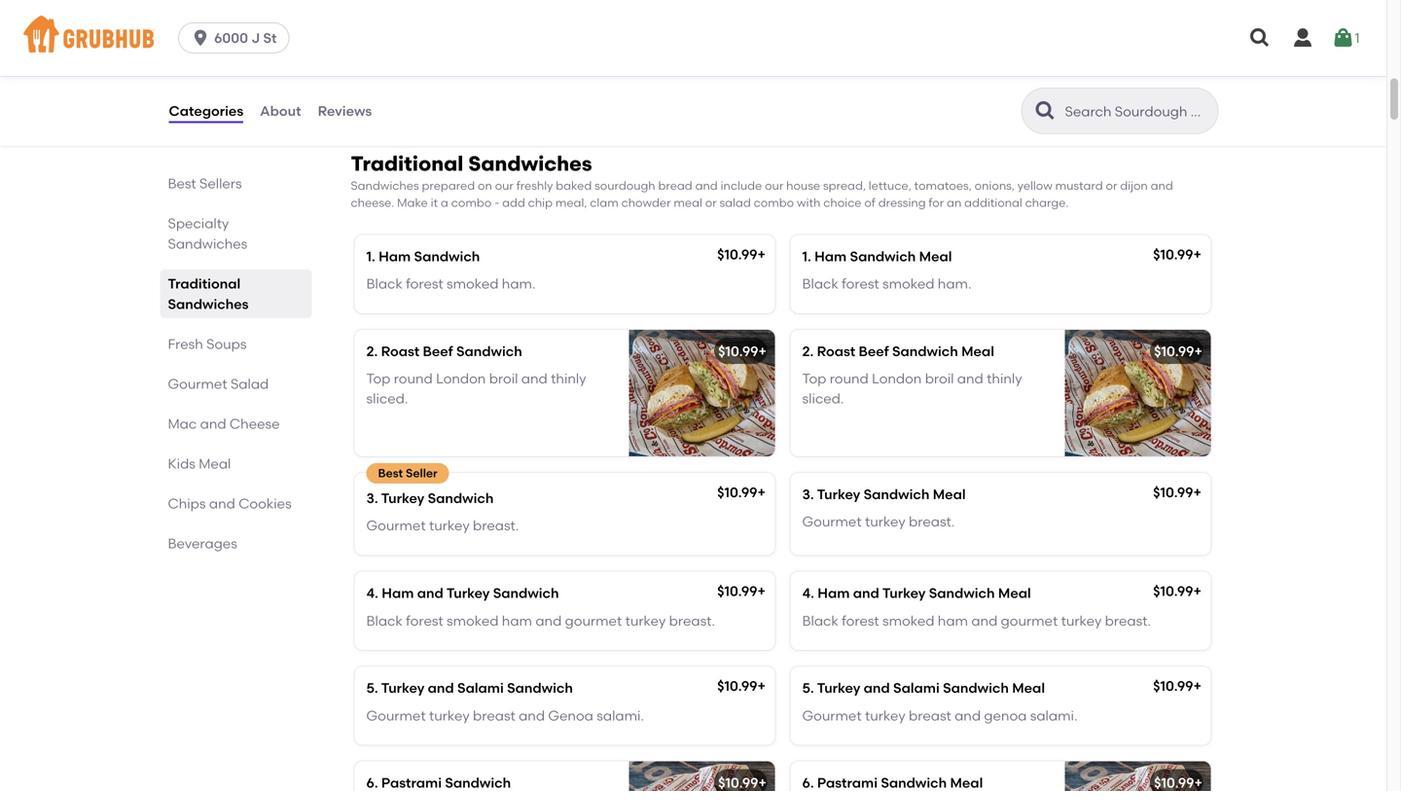 Task type: locate. For each thing, give the bounding box(es) containing it.
meal
[[919, 248, 952, 265], [962, 343, 995, 360], [199, 456, 231, 472], [933, 486, 966, 503], [999, 585, 1031, 601], [1012, 680, 1045, 696]]

forest down the 4. ham and turkey sandwich meal
[[842, 612, 880, 629]]

+ for 5. turkey and salami sandwich meal
[[1194, 678, 1202, 695]]

2 round from the left
[[830, 371, 869, 387]]

1 5. from the left
[[366, 680, 378, 696]]

gourmet down 5. turkey and salami sandwich
[[366, 707, 426, 724]]

0 horizontal spatial 4.
[[366, 585, 379, 601]]

1 ham from the left
[[502, 612, 532, 629]]

$10.99
[[717, 246, 758, 263], [1154, 246, 1194, 263], [718, 343, 759, 360], [1154, 343, 1195, 360], [717, 484, 758, 501], [1154, 484, 1194, 501], [717, 583, 758, 600], [1154, 583, 1194, 600], [717, 678, 758, 695], [1154, 678, 1194, 695]]

svg image
[[1332, 26, 1355, 50], [191, 28, 210, 48]]

on
[[478, 179, 492, 193]]

1 6". from the left
[[366, 53, 384, 70]]

0 horizontal spatial breast
[[473, 707, 516, 724]]

gourmet salad
[[168, 376, 269, 392]]

gourmet for 4. ham and turkey sandwich
[[565, 612, 622, 629]]

search icon image
[[1034, 99, 1058, 123]]

2 cold. from the left
[[1054, 73, 1086, 89]]

6".
[[366, 53, 384, 70], [803, 53, 820, 70]]

2 beef from the left
[[859, 343, 889, 360]]

0 horizontal spatial svg image
[[1249, 26, 1272, 50]]

0 vertical spatial best
[[168, 175, 196, 192]]

of
[[865, 196, 876, 210]]

best
[[168, 175, 196, 192], [378, 466, 403, 480]]

checkout
[[1241, 464, 1305, 480]]

1 horizontal spatial traditional
[[351, 151, 464, 176]]

1 horizontal spatial 6". fresh mozzarella cheese, basil aioli, lettuce, tomato, and balsamic glaze. served melted or cold. button
[[791, 12, 1211, 110]]

1 tomato, from the left
[[676, 53, 728, 70]]

$10.99 + for 4. ham and turkey sandwich meal
[[1154, 583, 1202, 600]]

1 horizontal spatial gourmet
[[1001, 612, 1058, 629]]

-
[[495, 196, 500, 210]]

tomato, for second 6". fresh mozzarella cheese, basil aioli, lettuce, tomato, and balsamic glaze. served melted or cold. button from the left
[[1112, 53, 1164, 70]]

gourmet for 3. turkey sandwich meal
[[803, 514, 862, 530]]

0 horizontal spatial 3.
[[366, 490, 378, 506]]

traditional down specialty sandwiches
[[168, 275, 241, 292]]

3.
[[803, 486, 814, 503], [366, 490, 378, 506]]

forest for 4. ham and turkey sandwich meal
[[842, 612, 880, 629]]

specialty sandwiches
[[168, 215, 248, 252]]

0 horizontal spatial top round london broil and thinly sliced.
[[366, 371, 587, 407]]

$10.99 + for 3. turkey sandwich meal
[[1154, 484, 1202, 501]]

1 horizontal spatial black forest smoked ham.
[[803, 276, 972, 292]]

glaze.
[[460, 73, 499, 89], [896, 73, 935, 89]]

1 horizontal spatial svg image
[[1292, 26, 1315, 50]]

turkey for 3. turkey sandwich
[[381, 490, 425, 506]]

salami
[[458, 680, 504, 696], [894, 680, 940, 696]]

6000 j st
[[214, 30, 277, 46]]

1 horizontal spatial gourmet turkey breast.
[[803, 514, 955, 530]]

1 horizontal spatial broil
[[925, 371, 954, 387]]

4. for 4. ham and turkey sandwich
[[366, 585, 379, 601]]

round down 2. roast beef sandwich meal
[[830, 371, 869, 387]]

$10.99 for 5. turkey and salami sandwich meal
[[1154, 678, 1194, 695]]

top for 2. roast beef sandwich
[[366, 371, 391, 387]]

2. roast beef sandwich image
[[629, 330, 775, 456]]

1 vertical spatial best
[[378, 466, 403, 480]]

1 horizontal spatial top round london broil and thinly sliced.
[[803, 371, 1023, 407]]

0 horizontal spatial black forest smoked ham.
[[366, 276, 536, 292]]

0 horizontal spatial melted
[[551, 73, 598, 89]]

1 horizontal spatial 2.
[[803, 343, 814, 360]]

additional
[[965, 196, 1023, 210]]

traditional inside traditional sandwiches sandwiches prepared on our freshly baked sourdough bread and include our house spread, lettuce, tomatoes, onions, yellow mustard or dijon and cheese. make it a combo - add chip meal, clam chowder meal or salad combo with choice of dressing for an additional charge.
[[351, 151, 464, 176]]

top down 2. roast beef sandwich
[[366, 371, 391, 387]]

cheese,
[[500, 53, 551, 70], [936, 53, 987, 70]]

+ for 1. ham sandwich
[[758, 246, 766, 263]]

london for 2. roast beef sandwich meal
[[872, 371, 922, 387]]

1. ham sandwich
[[366, 248, 480, 265]]

1.
[[366, 248, 375, 265], [803, 248, 811, 265]]

forest
[[406, 276, 443, 292], [842, 276, 880, 292], [406, 612, 443, 629], [842, 612, 880, 629]]

black forest smoked ham and gourmet turkey breast. down the 4. ham and turkey sandwich meal
[[803, 612, 1151, 629]]

1 horizontal spatial top
[[803, 371, 827, 387]]

$10.99 for 4. ham and turkey sandwich meal
[[1154, 583, 1194, 600]]

broil down 2. roast beef sandwich meal
[[925, 371, 954, 387]]

traditional inside traditional sandwiches
[[168, 275, 241, 292]]

1 2. from the left
[[366, 343, 378, 360]]

a
[[441, 196, 449, 210]]

gourmet down fresh soups
[[168, 376, 227, 392]]

0 vertical spatial traditional
[[351, 151, 464, 176]]

smoked down 1. ham sandwich
[[447, 276, 499, 292]]

cold.
[[618, 73, 650, 89], [1054, 73, 1086, 89]]

st
[[263, 30, 277, 46]]

1 horizontal spatial ham.
[[938, 276, 972, 292]]

smoked down the 4. ham and turkey sandwich meal
[[883, 612, 935, 629]]

2.
[[366, 343, 378, 360], [803, 343, 814, 360]]

best left seller
[[378, 466, 403, 480]]

1 london from the left
[[436, 371, 486, 387]]

2 black forest smoked ham. from the left
[[803, 276, 972, 292]]

1 horizontal spatial beef
[[859, 343, 889, 360]]

london down 2. roast beef sandwich
[[436, 371, 486, 387]]

+ for 5. turkey and salami sandwich
[[758, 678, 766, 695]]

+ for 3. turkey sandwich meal
[[1194, 484, 1202, 501]]

1 horizontal spatial tomato,
[[1112, 53, 1164, 70]]

0 horizontal spatial thinly
[[551, 371, 587, 387]]

2 ham. from the left
[[938, 276, 972, 292]]

top round london broil and thinly sliced. down 2. roast beef sandwich meal
[[803, 371, 1023, 407]]

onions,
[[975, 179, 1015, 193]]

1 round from the left
[[394, 371, 433, 387]]

basil
[[555, 53, 585, 70], [991, 53, 1022, 70]]

+ for 1. ham sandwich meal
[[1194, 246, 1202, 263]]

black for 1. ham sandwich meal
[[803, 276, 839, 292]]

round down 2. roast beef sandwich
[[394, 371, 433, 387]]

0 horizontal spatial round
[[394, 371, 433, 387]]

black forest smoked ham. down 1. ham sandwich meal at top
[[803, 276, 972, 292]]

1 horizontal spatial mozzarella
[[862, 53, 933, 70]]

black for 4. ham and turkey sandwich
[[366, 612, 403, 629]]

2 6". fresh mozzarella cheese, basil aioli, lettuce, tomato, and balsamic glaze. served melted or cold. from the left
[[803, 53, 1164, 89]]

gourmet down 5. turkey and salami sandwich meal
[[803, 707, 862, 724]]

1 horizontal spatial black forest smoked ham and gourmet turkey breast.
[[803, 612, 1151, 629]]

ham down 4. ham and turkey sandwich
[[502, 612, 532, 629]]

0 horizontal spatial svg image
[[191, 28, 210, 48]]

ham. down add
[[502, 276, 536, 292]]

proceed to checkout
[[1164, 464, 1305, 480]]

top round london broil and thinly sliced.
[[366, 371, 587, 407], [803, 371, 1023, 407]]

breast down 5. turkey and salami sandwich
[[473, 707, 516, 724]]

smoked for 1. ham sandwich
[[447, 276, 499, 292]]

0 horizontal spatial basil
[[555, 53, 585, 70]]

0 horizontal spatial 2.
[[366, 343, 378, 360]]

svg image inside 6000 j st button
[[191, 28, 210, 48]]

broil down 2. roast beef sandwich
[[489, 371, 518, 387]]

gourmet turkey breast. down 3. turkey sandwich meal
[[803, 514, 955, 530]]

1 1. from the left
[[366, 248, 375, 265]]

1 horizontal spatial sliced.
[[803, 390, 844, 407]]

1 aioli, from the left
[[589, 53, 620, 70]]

combo down the on in the top left of the page
[[451, 196, 492, 210]]

black forest smoked ham. down 1. ham sandwich
[[366, 276, 536, 292]]

0 horizontal spatial ham
[[502, 612, 532, 629]]

2 6". from the left
[[803, 53, 820, 70]]

sourdough
[[595, 179, 656, 193]]

2 gourmet from the left
[[1001, 612, 1058, 629]]

melted for second 6". fresh mozzarella cheese, basil aioli, lettuce, tomato, and balsamic glaze. served melted or cold. button from the left
[[987, 73, 1034, 89]]

smoked down 1. ham sandwich meal at top
[[883, 276, 935, 292]]

1 balsamic from the left
[[396, 73, 457, 89]]

ham. down an
[[938, 276, 972, 292]]

0 horizontal spatial 6".
[[366, 53, 384, 70]]

our
[[495, 179, 514, 193], [765, 179, 784, 193]]

sandwiches up fresh soups
[[168, 296, 249, 312]]

turkey for 3. turkey sandwich meal
[[817, 486, 861, 503]]

1 black forest smoked ham and gourmet turkey breast. from the left
[[366, 612, 715, 629]]

1 horizontal spatial salami
[[894, 680, 940, 696]]

2 tomato, from the left
[[1112, 53, 1164, 70]]

0 horizontal spatial served
[[502, 73, 548, 89]]

2. roast beef sandwich meal image
[[1065, 330, 1211, 456]]

1 horizontal spatial aioli,
[[1025, 53, 1056, 70]]

turkey
[[865, 514, 906, 530], [429, 517, 470, 534], [625, 612, 666, 629], [1061, 612, 1102, 629], [429, 707, 470, 724], [865, 707, 906, 724]]

combo down house
[[754, 196, 794, 210]]

3. for 3. turkey sandwich
[[366, 490, 378, 506]]

0 horizontal spatial gourmet turkey breast.
[[366, 517, 519, 534]]

served
[[502, 73, 548, 89], [938, 73, 984, 89]]

salami up gourmet turkey breast and genoa salami.
[[458, 680, 504, 696]]

gourmet turkey breast. down 3. turkey sandwich at the bottom left of page
[[366, 517, 519, 534]]

0 horizontal spatial london
[[436, 371, 486, 387]]

traditional up make
[[351, 151, 464, 176]]

best left sellers
[[168, 175, 196, 192]]

1 horizontal spatial cold.
[[1054, 73, 1086, 89]]

2 4. from the left
[[803, 585, 815, 601]]

1 thinly from the left
[[551, 371, 587, 387]]

1 roast from the left
[[381, 343, 420, 360]]

2 svg image from the left
[[1292, 26, 1315, 50]]

round for 2. roast beef sandwich
[[394, 371, 433, 387]]

Search Sourdough & Co  search field
[[1063, 102, 1212, 121]]

0 horizontal spatial our
[[495, 179, 514, 193]]

beef for 2. roast beef sandwich meal
[[859, 343, 889, 360]]

breast down 5. turkey and salami sandwich meal
[[909, 707, 952, 724]]

salami. for gourmet turkey breast and genoa salami.
[[1030, 707, 1078, 724]]

1 mozzarella from the left
[[426, 53, 497, 70]]

breast
[[473, 707, 516, 724], [909, 707, 952, 724]]

salami up the gourmet turkey breast and genoa salami.
[[894, 680, 940, 696]]

turkey for 5. turkey and salami sandwich meal
[[865, 707, 906, 724]]

black forest smoked ham.
[[366, 276, 536, 292], [803, 276, 972, 292]]

1 horizontal spatial cheese,
[[936, 53, 987, 70]]

2 london from the left
[[872, 371, 922, 387]]

0 horizontal spatial beef
[[423, 343, 453, 360]]

0 horizontal spatial aioli,
[[589, 53, 620, 70]]

1 4. from the left
[[366, 585, 379, 601]]

2 broil from the left
[[925, 371, 954, 387]]

svg image inside 1 button
[[1332, 26, 1355, 50]]

melted for 2nd 6". fresh mozzarella cheese, basil aioli, lettuce, tomato, and balsamic glaze. served melted or cold. button from the right
[[551, 73, 598, 89]]

1 horizontal spatial basil
[[991, 53, 1022, 70]]

2 basil from the left
[[991, 53, 1022, 70]]

black forest smoked ham and gourmet turkey breast. down 4. ham and turkey sandwich
[[366, 612, 715, 629]]

1 horizontal spatial melted
[[987, 73, 1034, 89]]

melted
[[551, 73, 598, 89], [987, 73, 1034, 89]]

freshly
[[517, 179, 553, 193]]

ham. for 1. ham sandwich meal
[[938, 276, 972, 292]]

smoked
[[447, 276, 499, 292], [883, 276, 935, 292], [447, 612, 499, 629], [883, 612, 935, 629]]

1 horizontal spatial round
[[830, 371, 869, 387]]

2 cheese, from the left
[[936, 53, 987, 70]]

seller
[[406, 466, 438, 480]]

1 melted from the left
[[551, 73, 598, 89]]

about button
[[259, 76, 302, 146]]

1 horizontal spatial breast
[[909, 707, 952, 724]]

1 horizontal spatial 4.
[[803, 585, 815, 601]]

0 horizontal spatial 6". fresh mozzarella cheese, basil aioli, lettuce, tomato, and balsamic glaze. served melted or cold.
[[366, 53, 728, 89]]

2 roast from the left
[[817, 343, 856, 360]]

1 breast from the left
[[473, 707, 516, 724]]

0 horizontal spatial cold.
[[618, 73, 650, 89]]

gourmet down 3. turkey sandwich meal
[[803, 514, 862, 530]]

2. for 2. roast beef sandwich meal
[[803, 343, 814, 360]]

2 thinly from the left
[[987, 371, 1023, 387]]

1 beef from the left
[[423, 343, 453, 360]]

salami. right genoa
[[597, 707, 644, 724]]

0 horizontal spatial 6". fresh mozzarella cheese, basil aioli, lettuce, tomato, and balsamic glaze. served melted or cold. button
[[355, 12, 775, 110]]

traditional
[[351, 151, 464, 176], [168, 275, 241, 292]]

0 horizontal spatial gourmet
[[565, 612, 622, 629]]

sandwiches for traditional sandwiches
[[168, 296, 249, 312]]

categories button
[[168, 76, 244, 146]]

+ for 4. ham and turkey sandwich
[[758, 583, 766, 600]]

0 horizontal spatial salami
[[458, 680, 504, 696]]

2 sliced. from the left
[[803, 390, 844, 407]]

0 horizontal spatial 1.
[[366, 248, 375, 265]]

2 2. from the left
[[803, 343, 814, 360]]

round
[[394, 371, 433, 387], [830, 371, 869, 387]]

1 top round london broil and thinly sliced. from the left
[[366, 371, 587, 407]]

1 horizontal spatial our
[[765, 179, 784, 193]]

sliced. down 2. roast beef sandwich
[[366, 390, 408, 407]]

2 top from the left
[[803, 371, 827, 387]]

traditional for traditional sandwiches
[[168, 275, 241, 292]]

0 horizontal spatial ham.
[[502, 276, 536, 292]]

roast for 2. roast beef sandwich meal
[[817, 343, 856, 360]]

1 salami from the left
[[458, 680, 504, 696]]

ham down the 4. ham and turkey sandwich meal
[[938, 612, 968, 629]]

2 melted from the left
[[987, 73, 1034, 89]]

1 horizontal spatial fresh
[[387, 53, 422, 70]]

forest down 1. ham sandwich meal at top
[[842, 276, 880, 292]]

salami.
[[597, 707, 644, 724], [1030, 707, 1078, 724]]

gourmet down 3. turkey sandwich at the bottom left of page
[[366, 517, 426, 534]]

1 horizontal spatial 3.
[[803, 486, 814, 503]]

tomato, for 2nd 6". fresh mozzarella cheese, basil aioli, lettuce, tomato, and balsamic glaze. served melted or cold. button from the right
[[676, 53, 728, 70]]

traditional for traditional sandwiches sandwiches prepared on our freshly baked sourdough bread and include our house spread, lettuce, tomatoes, onions, yellow mustard or dijon and cheese. make it a combo - add chip meal, clam chowder meal or salad combo with choice of dressing for an additional charge.
[[351, 151, 464, 176]]

$10.99 for 1. ham sandwich meal
[[1154, 246, 1194, 263]]

1 horizontal spatial balsamic
[[832, 73, 893, 89]]

0 horizontal spatial fresh
[[168, 336, 203, 352]]

1 ham. from the left
[[502, 276, 536, 292]]

ham
[[379, 248, 411, 265], [815, 248, 847, 265], [382, 585, 414, 601], [818, 585, 850, 601]]

combo
[[451, 196, 492, 210], [754, 196, 794, 210]]

0 horizontal spatial top
[[366, 371, 391, 387]]

1 top from the left
[[366, 371, 391, 387]]

our left house
[[765, 179, 784, 193]]

top
[[366, 371, 391, 387], [803, 371, 827, 387]]

2 6". fresh mozzarella cheese, basil aioli, lettuce, tomato, and balsamic glaze. served melted or cold. button from the left
[[791, 12, 1211, 110]]

$10.99 + for 5. turkey and salami sandwich meal
[[1154, 678, 1202, 695]]

black forest smoked ham and gourmet turkey breast. for 4. ham and turkey sandwich
[[366, 612, 715, 629]]

0 horizontal spatial combo
[[451, 196, 492, 210]]

sliced. down 2. roast beef sandwich meal
[[803, 390, 844, 407]]

$10.99 for 1. ham sandwich
[[717, 246, 758, 263]]

0 horizontal spatial balsamic
[[396, 73, 457, 89]]

0 horizontal spatial glaze.
[[460, 73, 499, 89]]

1 horizontal spatial svg image
[[1332, 26, 1355, 50]]

dressing
[[879, 196, 926, 210]]

salami for genoa
[[458, 680, 504, 696]]

$10.99 for 3. turkey sandwich meal
[[1154, 484, 1194, 501]]

about
[[260, 103, 301, 119]]

kids meal
[[168, 456, 231, 472]]

1 horizontal spatial thinly
[[987, 371, 1023, 387]]

smoked down 4. ham and turkey sandwich
[[447, 612, 499, 629]]

1 sliced. from the left
[[366, 390, 408, 407]]

0 horizontal spatial cheese,
[[500, 53, 551, 70]]

1 horizontal spatial served
[[938, 73, 984, 89]]

2 1. from the left
[[803, 248, 811, 265]]

beef down 1. ham sandwich
[[423, 343, 453, 360]]

forest down 4. ham and turkey sandwich
[[406, 612, 443, 629]]

2 salami. from the left
[[1030, 707, 1078, 724]]

0 horizontal spatial lettuce,
[[623, 53, 673, 70]]

1 horizontal spatial lettuce,
[[869, 179, 912, 193]]

5. turkey and salami sandwich
[[366, 680, 573, 696]]

salami. right genoa on the bottom of page
[[1030, 707, 1078, 724]]

turkey for 3. turkey sandwich
[[429, 517, 470, 534]]

gourmet
[[565, 612, 622, 629], [1001, 612, 1058, 629]]

thinly for 2. roast beef sandwich meal
[[987, 371, 1023, 387]]

beef down 1. ham sandwich meal at top
[[859, 343, 889, 360]]

top round london broil and thinly sliced. down 2. roast beef sandwich
[[366, 371, 587, 407]]

0 horizontal spatial roast
[[381, 343, 420, 360]]

sandwich
[[414, 248, 480, 265], [850, 248, 916, 265], [456, 343, 522, 360], [893, 343, 958, 360], [864, 486, 930, 503], [428, 490, 494, 506], [493, 585, 559, 601], [929, 585, 995, 601], [507, 680, 573, 696], [943, 680, 1009, 696]]

2 aioli, from the left
[[1025, 53, 1056, 70]]

black for 4. ham and turkey sandwich meal
[[803, 612, 839, 629]]

lettuce, inside traditional sandwiches sandwiches prepared on our freshly baked sourdough bread and include our house spread, lettuce, tomatoes, onions, yellow mustard or dijon and cheese. make it a combo - add chip meal, clam chowder meal or salad combo with choice of dressing for an additional charge.
[[869, 179, 912, 193]]

mac and cheese
[[168, 416, 280, 432]]

top down 2. roast beef sandwich meal
[[803, 371, 827, 387]]

1 vertical spatial traditional
[[168, 275, 241, 292]]

1. down cheese.
[[366, 248, 375, 265]]

svg image
[[1249, 26, 1272, 50], [1292, 26, 1315, 50]]

5.
[[366, 680, 378, 696], [803, 680, 814, 696]]

1 horizontal spatial combo
[[754, 196, 794, 210]]

forest down 1. ham sandwich
[[406, 276, 443, 292]]

an
[[947, 196, 962, 210]]

0 horizontal spatial salami.
[[597, 707, 644, 724]]

1 horizontal spatial roast
[[817, 343, 856, 360]]

0 horizontal spatial 5.
[[366, 680, 378, 696]]

1. for 1. ham sandwich
[[366, 248, 375, 265]]

aioli,
[[589, 53, 620, 70], [1025, 53, 1056, 70]]

6". fresh mozzarella cheese, basil aioli, lettuce, tomato, and balsamic glaze. served melted or cold. button
[[355, 12, 775, 110], [791, 12, 1211, 110]]

1 horizontal spatial salami.
[[1030, 707, 1078, 724]]

1 horizontal spatial 1.
[[803, 248, 811, 265]]

our up -
[[495, 179, 514, 193]]

balsamic
[[396, 73, 457, 89], [832, 73, 893, 89]]

forest for 1. ham sandwich
[[406, 276, 443, 292]]

best sellers
[[168, 175, 242, 192]]

or
[[601, 73, 615, 89], [1037, 73, 1051, 89], [1106, 179, 1118, 193], [705, 196, 717, 210]]

1 horizontal spatial 5.
[[803, 680, 814, 696]]

turkey
[[817, 486, 861, 503], [381, 490, 425, 506], [447, 585, 490, 601], [883, 585, 926, 601], [381, 680, 425, 696], [817, 680, 861, 696]]

top for 2. roast beef sandwich meal
[[803, 371, 827, 387]]

1 horizontal spatial 6".
[[803, 53, 820, 70]]

black forest smoked ham and gourmet turkey breast.
[[366, 612, 715, 629], [803, 612, 1151, 629]]

0 horizontal spatial best
[[168, 175, 196, 192]]

2 5. from the left
[[803, 680, 814, 696]]

0 horizontal spatial traditional
[[168, 275, 241, 292]]

1 horizontal spatial best
[[378, 466, 403, 480]]

0 horizontal spatial sliced.
[[366, 390, 408, 407]]

4. ham and turkey sandwich meal
[[803, 585, 1031, 601]]

0 horizontal spatial mozzarella
[[426, 53, 497, 70]]

thinly for 2. roast beef sandwich
[[551, 371, 587, 387]]

1 svg image from the left
[[1249, 26, 1272, 50]]

1 horizontal spatial glaze.
[[896, 73, 935, 89]]

1 combo from the left
[[451, 196, 492, 210]]

1 gourmet from the left
[[565, 612, 622, 629]]

0 horizontal spatial broil
[[489, 371, 518, 387]]

2 black forest smoked ham and gourmet turkey breast. from the left
[[803, 612, 1151, 629]]

gourmet turkey breast. for 3. turkey sandwich
[[366, 517, 519, 534]]

1 salami. from the left
[[597, 707, 644, 724]]

gourmet
[[168, 376, 227, 392], [803, 514, 862, 530], [366, 517, 426, 534], [366, 707, 426, 724], [803, 707, 862, 724]]

2 breast from the left
[[909, 707, 952, 724]]

2 salami from the left
[[894, 680, 940, 696]]

london down 2. roast beef sandwich meal
[[872, 371, 922, 387]]

sandwiches up freshly
[[468, 151, 592, 176]]

0 horizontal spatial black forest smoked ham and gourmet turkey breast.
[[366, 612, 715, 629]]

1 horizontal spatial london
[[872, 371, 922, 387]]

tomato,
[[676, 53, 728, 70], [1112, 53, 1164, 70]]

3. turkey sandwich
[[366, 490, 494, 506]]

2 ham from the left
[[938, 612, 968, 629]]

1 horizontal spatial ham
[[938, 612, 968, 629]]

0 horizontal spatial tomato,
[[676, 53, 728, 70]]

1 black forest smoked ham. from the left
[[366, 276, 536, 292]]

6". fresh mozzarella cheese, basil aioli, lettuce, tomato, and balsamic glaze. served melted or cold.
[[366, 53, 728, 89], [803, 53, 1164, 89]]

1. down the with
[[803, 248, 811, 265]]

add
[[502, 196, 525, 210]]

1 glaze. from the left
[[460, 73, 499, 89]]

sandwiches for traditional sandwiches sandwiches prepared on our freshly baked sourdough bread and include our house spread, lettuce, tomatoes, onions, yellow mustard or dijon and cheese. make it a combo - add chip meal, clam chowder meal or salad combo with choice of dressing for an additional charge.
[[468, 151, 592, 176]]

2 horizontal spatial fresh
[[823, 53, 858, 70]]

2 our from the left
[[765, 179, 784, 193]]

sandwiches down specialty
[[168, 236, 248, 252]]

2 top round london broil and thinly sliced. from the left
[[803, 371, 1023, 407]]

chips
[[168, 495, 206, 512]]

gourmet turkey breast. for 3. turkey sandwich meal
[[803, 514, 955, 530]]

top round london broil and thinly sliced. for 2. roast beef sandwich meal
[[803, 371, 1023, 407]]

1 horizontal spatial 6". fresh mozzarella cheese, basil aioli, lettuce, tomato, and balsamic glaze. served melted or cold.
[[803, 53, 1164, 89]]

1 broil from the left
[[489, 371, 518, 387]]



Task type: describe. For each thing, give the bounding box(es) containing it.
baked
[[556, 179, 592, 193]]

broil for 2. roast beef sandwich meal
[[925, 371, 954, 387]]

2 horizontal spatial lettuce,
[[1059, 53, 1109, 70]]

traditional sandwiches
[[168, 275, 249, 312]]

salami. for gourmet turkey breast and genoa salami.
[[597, 707, 644, 724]]

salad
[[231, 376, 269, 392]]

1 our from the left
[[495, 179, 514, 193]]

2. roast beef sandwich
[[366, 343, 522, 360]]

chowder
[[622, 196, 671, 210]]

smoked for 4. ham and turkey sandwich
[[447, 612, 499, 629]]

gourmet turkey breast and genoa salami.
[[366, 707, 644, 724]]

+ for 4. ham and turkey sandwich meal
[[1194, 583, 1202, 600]]

broil for 2. roast beef sandwich
[[489, 371, 518, 387]]

2 combo from the left
[[754, 196, 794, 210]]

5. turkey and salami sandwich meal
[[803, 680, 1045, 696]]

1. for 1. ham sandwich meal
[[803, 248, 811, 265]]

chip
[[528, 196, 553, 210]]

sandwiches for specialty sandwiches
[[168, 236, 248, 252]]

6000 j st button
[[178, 22, 297, 54]]

ham for 4. ham and turkey sandwich
[[382, 585, 414, 601]]

london for 2. roast beef sandwich
[[436, 371, 486, 387]]

ham for 4. ham and turkey sandwich meal
[[818, 585, 850, 601]]

for
[[929, 196, 944, 210]]

1 basil from the left
[[555, 53, 585, 70]]

round for 2. roast beef sandwich meal
[[830, 371, 869, 387]]

ham for 1. ham sandwich meal
[[815, 248, 847, 265]]

turkey for 5. turkey and salami sandwich
[[429, 707, 470, 724]]

best seller
[[378, 466, 438, 480]]

sandwiches up cheese.
[[351, 179, 419, 193]]

gourmet for 5. turkey and salami sandwich
[[366, 707, 426, 724]]

yellow
[[1018, 179, 1053, 193]]

$10.99 + for 4. ham and turkey sandwich
[[717, 583, 766, 600]]

3. turkey sandwich meal
[[803, 486, 966, 503]]

tomatoes,
[[914, 179, 972, 193]]

ham. for 1. ham sandwich
[[502, 276, 536, 292]]

2 balsamic from the left
[[832, 73, 893, 89]]

mac
[[168, 416, 197, 432]]

black forest smoked ham. for 1. ham sandwich
[[366, 276, 536, 292]]

to
[[1223, 464, 1237, 480]]

specialty
[[168, 215, 229, 232]]

$10.99 for 4. ham and turkey sandwich
[[717, 583, 758, 600]]

breast for genoa
[[473, 707, 516, 724]]

reviews
[[318, 103, 372, 119]]

choice
[[824, 196, 862, 210]]

smoked for 1. ham sandwich meal
[[883, 276, 935, 292]]

5. for 5. turkey and salami sandwich
[[366, 680, 378, 696]]

svg image for 6000 j st
[[191, 28, 210, 48]]

sellers
[[200, 175, 242, 192]]

mustard
[[1056, 179, 1103, 193]]

reviews button
[[317, 76, 373, 146]]

with
[[797, 196, 821, 210]]

salami for genoa
[[894, 680, 940, 696]]

2 glaze. from the left
[[896, 73, 935, 89]]

clam
[[590, 196, 619, 210]]

6. pastrami sandwich image
[[629, 762, 775, 791]]

proceed
[[1164, 464, 1220, 480]]

categories
[[169, 103, 243, 119]]

black for 1. ham sandwich
[[366, 276, 403, 292]]

6. pastrami sandwich meal image
[[1065, 762, 1211, 791]]

turkey for 3. turkey sandwich meal
[[865, 514, 906, 530]]

beef for 2. roast beef sandwich
[[423, 343, 453, 360]]

$10.99 + for 1. ham sandwich meal
[[1154, 246, 1202, 263]]

roast for 2. roast beef sandwich
[[381, 343, 420, 360]]

ham for 4. ham and turkey sandwich
[[502, 612, 532, 629]]

$10.99 + for 5. turkey and salami sandwich
[[717, 678, 766, 695]]

best for best seller
[[378, 466, 403, 480]]

$10.99 + for 1. ham sandwich
[[717, 246, 766, 263]]

6000
[[214, 30, 248, 46]]

gourmet turkey breast and genoa salami.
[[803, 707, 1078, 724]]

beverages
[[168, 535, 237, 552]]

best for best sellers
[[168, 175, 196, 192]]

forest for 1. ham sandwich meal
[[842, 276, 880, 292]]

4. ham and turkey sandwich
[[366, 585, 559, 601]]

chips and cookies
[[168, 495, 292, 512]]

gourmet for 4. ham and turkey sandwich meal
[[1001, 612, 1058, 629]]

bread
[[658, 179, 693, 193]]

meal,
[[556, 196, 587, 210]]

make
[[397, 196, 428, 210]]

cheese
[[230, 416, 280, 432]]

2 mozzarella from the left
[[862, 53, 933, 70]]

gourmet for 5. turkey and salami sandwich meal
[[803, 707, 862, 724]]

genoa
[[548, 707, 594, 724]]

proceed to checkout button
[[1104, 455, 1365, 490]]

1 6". fresh mozzarella cheese, basil aioli, lettuce, tomato, and balsamic glaze. served melted or cold. button from the left
[[355, 12, 775, 110]]

include
[[721, 179, 762, 193]]

fresh soups
[[168, 336, 247, 352]]

1
[[1355, 30, 1360, 46]]

black forest smoked ham. for 1. ham sandwich meal
[[803, 276, 972, 292]]

sliced. for 2. roast beef sandwich
[[366, 390, 408, 407]]

1 cheese, from the left
[[500, 53, 551, 70]]

1. ham sandwich meal
[[803, 248, 952, 265]]

ham for 4. ham and turkey sandwich meal
[[938, 612, 968, 629]]

1 6". fresh mozzarella cheese, basil aioli, lettuce, tomato, and balsamic glaze. served melted or cold. from the left
[[366, 53, 728, 89]]

2 served from the left
[[938, 73, 984, 89]]

2. roast beef sandwich meal
[[803, 343, 995, 360]]

it
[[431, 196, 438, 210]]

1 cold. from the left
[[618, 73, 650, 89]]

charge.
[[1026, 196, 1069, 210]]

cheese.
[[351, 196, 394, 210]]

cookies
[[239, 495, 292, 512]]

2. for 2. roast beef sandwich
[[366, 343, 378, 360]]

salad
[[720, 196, 751, 210]]

smoked for 4. ham and turkey sandwich meal
[[883, 612, 935, 629]]

forest for 4. ham and turkey sandwich
[[406, 612, 443, 629]]

meal
[[674, 196, 703, 210]]

4. for 4. ham and turkey sandwich meal
[[803, 585, 815, 601]]

$10.99 for 5. turkey and salami sandwich
[[717, 678, 758, 695]]

1 button
[[1332, 20, 1360, 55]]

kids
[[168, 456, 196, 472]]

turkey for 5. turkey and salami sandwich meal
[[817, 680, 861, 696]]

spread,
[[823, 179, 866, 193]]

ham for 1. ham sandwich
[[379, 248, 411, 265]]

svg image for 1
[[1332, 26, 1355, 50]]

soups
[[206, 336, 247, 352]]

j
[[251, 30, 260, 46]]

3. for 3. turkey sandwich meal
[[803, 486, 814, 503]]

sliced. for 2. roast beef sandwich meal
[[803, 390, 844, 407]]

1 served from the left
[[502, 73, 548, 89]]

dijon
[[1121, 179, 1148, 193]]

5. for 5. turkey and salami sandwich meal
[[803, 680, 814, 696]]

gourmet for 3. turkey sandwich
[[366, 517, 426, 534]]

top round london broil and thinly sliced. for 2. roast beef sandwich
[[366, 371, 587, 407]]

breast for genoa
[[909, 707, 952, 724]]

genoa
[[984, 707, 1027, 724]]

prepared
[[422, 179, 475, 193]]

traditional sandwiches sandwiches prepared on our freshly baked sourdough bread and include our house spread, lettuce, tomatoes, onions, yellow mustard or dijon and cheese. make it a combo - add chip meal, clam chowder meal or salad combo with choice of dressing for an additional charge.
[[351, 151, 1174, 210]]

house
[[787, 179, 821, 193]]

main navigation navigation
[[0, 0, 1387, 76]]

black forest smoked ham and gourmet turkey breast. for 4. ham and turkey sandwich meal
[[803, 612, 1151, 629]]



Task type: vqa. For each thing, say whether or not it's contained in the screenshot.
the leftmost 2.
yes



